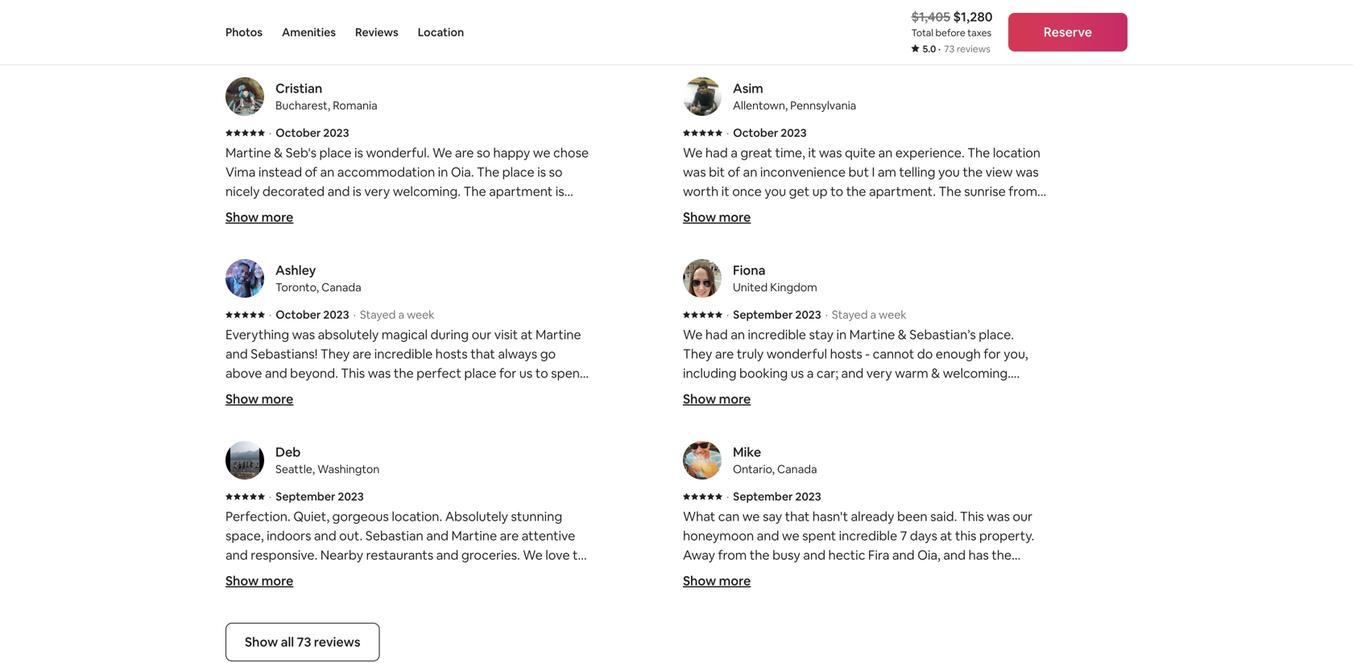 Task type: describe. For each thing, give the bounding box(es) containing it.
and up their
[[515, 376, 537, 393]]

week for fiona
[[879, 308, 907, 322]]

had inside what can we say that hasn't already been said. this was our honeymoon and we spent incredible 7 days at this property. away from the busy and hectic fira and oia, and has the authentic local feel. because of that the property is very quiet and relaxing.we spent many hours lounging on the patio reading our books, and at night enjoying the view of the moon from the hot tub. we had a rental car, so anywhere on the island was a short 20-30 min drive. if we wanted to eat out, we just jumped in the car and drove to the many res
[[809, 625, 832, 641]]

all inside the show all 73 reviews "button"
[[281, 634, 294, 651]]

a up the jacuzzi,
[[412, 202, 419, 219]]

show for martine & seb's place is wonderful. we are so happy we chose vima instead of an accommodation in oia. the place is so nicely decorated and is very welcoming. the apartment is cozy, warm and peaceful. it has a great view to the sunrise which you can enjoy from the jacuzzi, or you can watch the stars at night. the place has all the amenities  you need to be comfortable. emporio is such a nice village and the old part where vima is located is all you need if you want to experience the architecture and views of santorini without the turist crowds. martine & sebastian were such great hosts! very friendly and helpful! they are truly gifted in what hospitality means. the night we arrived they welcomed us and while taking us to vima they also told us a lot of stories and historical facts about emporio. they also gave us a map with their favourite places in santorini so we won't end up in tourist traps. to experience santorini like a local, choose this place!
[[226, 209, 259, 225]]

the left other
[[858, 578, 878, 594]]

will inside "we had a great time, it was quite an experience. the location was bit of an inconvenience but i am telling you the view was worth it once you get up to the apartment. the sunrise from the apartment was not something to miss because it was breathtaking. not a whole lot of privacy. across our apartment there was a guy who was always there at nights. since its a small village it gets very quit which is good for the people who like quit. you can not do anything after 11 pm, you cannot play loud music nor the hot tub runs after 11 pm. also you have you have to push the button to run the jets every two minutes otherwise they will turn off. but the communication was great, martine recommended us a lot of places to go to and also set up a private sailing trip for us which was great."
[[825, 357, 844, 374]]

end inside their place is charming, with a great view and has everything you need including good wifi. we enjoyed the hot tub after days spent exploring. it provides a perfect base away from the more crowded areas of fira and oia. martine & sebastian provided a really useful map of suggested places to visit. we tried a number of these and thoroughly enjoyed them. our favourite places to visit: oia with breakfast at vitrin; fira - walked from one end to the other along the coast;
[[817, 578, 839, 594]]

us right trip
[[1036, 396, 1050, 412]]

0 vertical spatial experience
[[525, 280, 592, 296]]

martine inside we had an incredible stay in martine & sebastian's place. they are truly wonderful hosts - cannot do enough for you, including booking us a car; and very warm & welcoming.
[[850, 327, 895, 343]]

1 vertical spatial after
[[941, 318, 970, 335]]

to left visit:
[[805, 539, 818, 556]]

to down "communication" at the bottom right of the page
[[792, 396, 805, 412]]

spent inside their place is charming, with a great view and has everything you need including good wifi. we enjoyed the hot tub after days spent exploring. it provides a perfect base away from the more crowded areas of fira and oia. martine & sebastian provided a really useful map of suggested places to visit. we tried a number of these and thoroughly enjoyed them. our favourite places to visit: oia with breakfast at vitrin; fira - walked from one end to the other along the coast;
[[713, 423, 747, 440]]

it up inconvenience
[[808, 144, 816, 161]]

is inside what can we say that hasn't already been said. this was our honeymoon and we spent incredible 7 days at this property. away from the busy and hectic fira and oia, and has the authentic local feel. because of that the property is very quiet and relaxing.we spent many hours lounging on the patio reading our books, and at night enjoying the view of the moon from the hot tub. we had a rental car, so anywhere on the island was a short 20-30 min drive. if we wanted to eat out, we just jumped in the car and drove to the many res
[[975, 567, 984, 583]]

and down mike
[[723, 462, 745, 478]]

crowded
[[959, 443, 1012, 459]]

up inside 'martine & seb's place is wonderful. we are so happy we chose vima instead of an accommodation in oia. the place is so nicely decorated and is very welcoming. the apartment is cozy, warm and peaceful. it has a great view to the sunrise which you can enjoy from the jacuzzi, or you can watch the stars at night. the place has all the amenities  you need to be comfortable. emporio is such a nice village and the old part where vima is located is all you need if you want to experience the architecture and views of santorini without the turist crowds. martine & sebastian were such great hosts! very friendly and helpful! they are truly gifted in what hospitality means. the night we arrived they welcomed us and while taking us to vima they also told us a lot of stories and historical facts about emporio. they also gave us a map with their favourite places in santorini so we won't end up in tourist traps. to experience santorini like a local, choose this place!'
[[489, 415, 504, 432]]

0 vertical spatial many
[[816, 586, 849, 602]]

which inside 'martine & seb's place is wonderful. we are so happy we chose vima instead of an accommodation in oia. the place is so nicely decorated and is very welcoming. the apartment is cozy, warm and peaceful. it has a great view to the sunrise which you can enjoy from the jacuzzi, or you can watch the stars at night. the place has all the amenities  you need to be comfortable. emporio is such a nice village and the old part where vima is located is all you need if you want to experience the architecture and views of santorini without the turist crowds. martine & sebastian were such great hosts! very friendly and helpful! they are truly gifted in what hospitality means. the night we arrived they welcomed us and while taking us to vima they also told us a lot of stories and historical facts about emporio. they also gave us a map with their favourite places in santorini so we won't end up in tourist traps. to experience santorini like a local, choose this place!'
[[226, 222, 260, 238]]

0 vertical spatial who
[[708, 260, 733, 277]]

happy
[[493, 144, 530, 161]]

magical
[[382, 327, 428, 343]]

is right emporio at left top
[[358, 260, 367, 277]]

from inside 'martine & seb's place is wonderful. we are so happy we chose vima instead of an accommodation in oia. the place is so nicely decorated and is very welcoming. the apartment is cozy, warm and peaceful. it has a great view to the sunrise which you can enjoy from the jacuzzi, or you can watch the stars at night. the place has all the amenities  you need to be comfortable. emporio is such a nice village and the old part where vima is located is all you need if you want to experience the architecture and views of santorini without the turist crowds. martine & sebastian were such great hosts! very friendly and helpful! they are truly gifted in what hospitality means. the night we arrived they welcomed us and while taking us to vima they also told us a lot of stories and historical facts about emporio. they also gave us a map with their favourite places in santorini so we won't end up in tourist traps. to experience santorini like a local, choose this place!'
[[347, 222, 376, 238]]

they down arrived
[[352, 396, 381, 412]]

to down apartment. at the top of page
[[888, 202, 901, 219]]

pm,
[[998, 299, 1019, 316]]

facts
[[226, 396, 255, 412]]

fiona
[[733, 262, 766, 279]]

need inside their place is charming, with a great view and has everything you need including good wifi. we enjoyed the hot tub after days spent exploring. it provides a perfect base away from the more crowded areas of fira and oia. martine & sebastian provided a really useful map of suggested places to visit. we tried a number of these and thoroughly enjoyed them. our favourite places to visit: oia with breakfast at vitrin; fira - walked from one end to the other along the coast;
[[708, 404, 738, 420]]

is up the watch
[[537, 164, 546, 180]]

7
[[900, 528, 907, 544]]

historical
[[540, 376, 593, 393]]

the down reading
[[715, 625, 735, 641]]

were
[[396, 318, 425, 335]]

do inside "we had a great time, it was quite an experience. the location was bit of an inconvenience but i am telling you the view was worth it once you get up to the apartment. the sunrise from the apartment was not something to miss because it was breathtaking. not a whole lot of privacy. across our apartment there was a guy who was always there at nights. since its a small village it gets very quit which is good for the people who like quit. you can not do anything after 11 pm, you cannot play loud music nor the hot tub runs after 11 pm. also you have you have to push the button to run the jets every two minutes otherwise they will turn off. but the communication was great, martine recommended us a lot of places to go to and also set up a private sailing trip for us which was great."
[[879, 299, 895, 316]]

ashley image
[[226, 259, 264, 298]]

was left the quite
[[819, 144, 842, 161]]

& down run
[[931, 365, 940, 382]]

2 horizontal spatial which
[[913, 280, 948, 296]]

view inside their place is charming, with a great view and has everything you need including good wifi. we enjoyed the hot tub after days spent exploring. it provides a perfect base away from the more crowded areas of fira and oia. martine & sebastian provided a really useful map of suggested places to visit. we tried a number of these and thoroughly enjoyed them. our favourite places to visit: oia with breakfast at vitrin; fira - walked from one end to the other along the coast;
[[898, 385, 925, 401]]

two
[[1028, 338, 1051, 354]]

0 horizontal spatial not
[[798, 202, 819, 219]]

mike image
[[683, 441, 722, 480]]

base
[[806, 443, 834, 459]]

to
[[262, 434, 277, 451]]

september for perfection.   quiet, gorgeous location.  absolutely stunning space, indoors and out.  sebastian and martine are attentive and responsive.   nearby restaurants and groceries.  we love the old barbershop rooftop for drinks and  food.  we will be back!!!
[[276, 490, 335, 504]]

was up sebastians!
[[292, 327, 315, 343]]

we inside "we had a great time, it was quite an experience. the location was bit of an inconvenience but i am telling you the view was worth it once you get up to the apartment. the sunrise from the apartment was not something to miss because it was breathtaking. not a whole lot of privacy. across our apartment there was a guy who was always there at nights. since its a small village it gets very quit which is good for the people who like quit. you can not do anything after 11 pm, you cannot play loud music nor the hot tub runs after 11 pm. also you have you have to push the button to run the jets every two minutes otherwise they will turn off. but the communication was great, martine recommended us a lot of places to go to and also set up a private sailing trip for us which was great."
[[683, 144, 703, 161]]

1 vertical spatial such
[[428, 318, 456, 335]]

· september 2023 for gorgeous
[[269, 490, 364, 504]]

and up property
[[944, 547, 966, 564]]

at inside their place is charming, with a great view and has everything you need including good wifi. we enjoyed the hot tub after days spent exploring. it provides a perfect base away from the more crowded areas of fira and oia. martine & sebastian provided a really useful map of suggested places to visit. we tried a number of these and thoroughly enjoyed them. our favourite places to visit: oia with breakfast at vitrin; fira - walked from one end to the other along the coast;
[[794, 559, 806, 575]]

1 horizontal spatial with
[[706, 559, 732, 575]]

has down peaceful.
[[369, 241, 389, 258]]

& inside their place is charming, with a great view and has everything you need including good wifi. we enjoyed the hot tub after days spent exploring. it provides a perfect base away from the more crowded areas of fira and oia. martine & sebastian provided a really useful map of suggested places to visit. we tried a number of these and thoroughly enjoyed them. our favourite places to visit: oia with breakfast at vitrin; fira - walked from one end to the other along the coast;
[[732, 481, 740, 498]]

restaurants
[[366, 547, 434, 564]]

has up the jacuzzi,
[[389, 202, 409, 219]]

go inside everything was absolutely magical during our visit at martine and sebastians! they are incredible hosts that always go above and beyond. this was the perfect place for us to spend our honeymoon.
[[540, 346, 556, 362]]

show all 73 reviews button
[[226, 623, 380, 662]]

busy
[[773, 547, 801, 564]]

2 vertical spatial lot
[[683, 396, 699, 412]]

tub.
[[761, 625, 784, 641]]

stunning
[[511, 509, 562, 525]]

for right trip
[[1016, 396, 1033, 412]]

about
[[258, 396, 294, 412]]

perfect inside everything was absolutely magical during our visit at martine and sebastians! they are incredible hosts that always go above and beyond. this was the perfect place for us to spend our honeymoon.
[[417, 365, 462, 382]]

september for what can we say that hasn't already been said. this was our honeymoon and we spent incredible 7 days at this property. away from the busy and hectic fira and oia, and has the authentic local feel. because of that the property is very quiet and relaxing.we spent many hours lounging on the patio reading our books, and at night enjoying the view of the moon from the hot tub. we had a rental car, so anywhere on the island was a short 20-30 min drive. if we wanted to eat out, we just jumped in the car and drove to the many res
[[733, 490, 793, 504]]

0 vertical spatial need
[[515, 241, 546, 258]]

place!
[[539, 434, 575, 451]]

you up night.
[[263, 222, 285, 238]]

to up part
[[549, 241, 561, 258]]

for inside perfection.   quiet, gorgeous location.  absolutely stunning space, indoors and out.  sebastian and martine are attentive and responsive.   nearby restaurants and groceries.  we love the old barbershop rooftop for drinks and  food.  we will be back!!!
[[370, 567, 387, 583]]

favourite inside their place is charming, with a great view and has everything you need including good wifi. we enjoyed the hot tub after days spent exploring. it provides a perfect base away from the more crowded areas of fira and oia. martine & sebastian provided a really useful map of suggested places to visit. we tried a number of these and thoroughly enjoyed them. our favourite places to visit: oia with breakfast at vitrin; fira - walked from one end to the other along the coast;
[[708, 539, 762, 556]]

also inside "we had a great time, it was quite an experience. the location was bit of an inconvenience but i am telling you the view was worth it once you get up to the apartment. the sunrise from the apartment was not something to miss because it was breathtaking. not a whole lot of privacy. across our apartment there was a guy who was always there at nights. since its a small village it gets very quit which is good for the people who like quit. you can not do anything after 11 pm, you cannot play loud music nor the hot tub runs after 11 pm. also you have you have to push the button to run the jets every two minutes otherwise they will turn off. but the communication was great, martine recommended us a lot of places to go to and also set up a private sailing trip for us which was great."
[[833, 396, 856, 412]]

ashley image
[[226, 259, 264, 298]]

for inside we had an incredible stay in martine & sebastian's place. they are truly wonderful hosts - cannot do enough for you, including booking us a car; and very warm & welcoming.
[[984, 346, 1001, 362]]

us down you,
[[1028, 376, 1041, 393]]

incredible inside what can we say that hasn't already been said. this was our honeymoon and we spent incredible 7 days at this property. away from the busy and hectic fira and oia, and has the authentic local feel. because of that the property is very quiet and relaxing.we spent many hours lounging on the patio reading our books, and at night enjoying the view of the moon from the hot tub. we had a rental car, so anywhere on the island was a short 20-30 min drive. if we wanted to eat out, we just jumped in the car and drove to the many res
[[839, 528, 898, 544]]

& up instead
[[274, 144, 283, 161]]

october for asim
[[733, 126, 778, 140]]

our inside "we had a great time, it was quite an experience. the location was bit of an inconvenience but i am telling you the view was worth it once you get up to the apartment. the sunrise from the apartment was not something to miss because it was breathtaking. not a whole lot of privacy. across our apartment there was a guy who was always there at nights. since its a small village it gets very quit which is good for the people who like quit. you can not do anything after 11 pm, you cannot play loud music nor the hot tub runs after 11 pm. also you have you have to push the button to run the jets every two minutes otherwise they will turn off. but the communication was great, martine recommended us a lot of places to go to and also set up a private sailing trip for us which was great."
[[881, 241, 901, 258]]

helpful!
[[298, 338, 342, 354]]

while
[[530, 357, 561, 374]]

1 have from the left
[[708, 338, 736, 354]]

a inside we had an incredible stay in martine & sebastian's place. they are truly wonderful hosts - cannot do enough for you, including booking us a car; and very warm & welcoming.
[[807, 365, 814, 382]]

of right bit
[[728, 164, 740, 180]]

tub inside "we had a great time, it was quite an experience. the location was bit of an inconvenience but i am telling you the view was worth it once you get up to the apartment. the sunrise from the apartment was not something to miss because it was breathtaking. not a whole lot of privacy. across our apartment there was a guy who was always there at nights. since its a small village it gets very quit which is good for the people who like quit. you can not do anything after 11 pm, you cannot play loud music nor the hot tub runs after 11 pm. also you have you have to push the button to run the jets every two minutes otherwise they will turn off. but the communication was great, martine recommended us a lot of places to go to and also set up a private sailing trip for us which was great."
[[890, 318, 910, 335]]

welcoming. inside 'martine & seb's place is wonderful. we are so happy we chose vima instead of an accommodation in oia. the place is so nicely decorated and is very welcoming. the apartment is cozy, warm and peaceful. it has a great view to the sunrise which you can enjoy from the jacuzzi, or you can watch the stars at night. the place has all the amenities  you need to be comfortable. emporio is such a nice village and the old part where vima is located is all you need if you want to experience the architecture and views of santorini without the turist crowds. martine & sebastian were such great hosts! very friendly and helpful! they are truly gifted in what hospitality means. the night we arrived they welcomed us and while taking us to vima they also told us a lot of stories and historical facts about emporio. they also gave us a map with their favourite places in santorini so we won't end up in tourist traps. to experience santorini like a local, choose this place!'
[[393, 183, 461, 200]]

october down toronto, on the left top of the page
[[276, 308, 321, 322]]

number
[[833, 501, 879, 517]]

truly inside 'martine & seb's place is wonderful. we are so happy we chose vima instead of an accommodation in oia. the place is so nicely decorated and is very welcoming. the apartment is cozy, warm and peaceful. it has a great view to the sunrise which you can enjoy from the jacuzzi, or you can watch the stars at night. the place has all the amenities  you need to be comfortable. emporio is such a nice village and the old part where vima is located is all you need if you want to experience the architecture and views of santorini without the turist crowds. martine & sebastian were such great hosts! very friendly and helpful! they are truly gifted in what hospitality means. the night we arrived they welcomed us and while taking us to vima they also told us a lot of stories and historical facts about emporio. they also gave us a map with their favourite places in santorini so we won't end up in tourist traps. to experience santorini like a local, choose this place!'
[[399, 338, 425, 354]]

was up property.
[[987, 509, 1010, 525]]

friendly
[[226, 338, 270, 354]]

show inside "button"
[[245, 634, 278, 651]]

love
[[546, 547, 570, 564]]

and left the sailing
[[928, 385, 950, 401]]

the down where
[[226, 299, 246, 316]]

for inside everything was absolutely magical during our visit at martine and sebastians! they are incredible hosts that always go above and beyond. this was the perfect place for us to spend our honeymoon.
[[499, 365, 517, 382]]

turn
[[846, 357, 871, 374]]

the right the watch
[[550, 222, 570, 238]]

1 vertical spatial there
[[804, 260, 836, 277]]

1 vertical spatial up
[[881, 396, 896, 412]]

a down two
[[1044, 376, 1051, 393]]

2 horizontal spatial apartment
[[904, 241, 967, 258]]

and up because
[[803, 547, 826, 564]]

breathtaking.
[[683, 222, 762, 238]]

more for what can we say that hasn't already been said. this was our honeymoon and we spent incredible 7 days at this property. away from the busy and hectic fira and oia, and has the authentic local feel. because of that the property is very quiet and relaxing.we spent many hours lounging on the patio reading our books, and at night enjoying the view of the moon from the hot tub. we had a rental car, so anywhere on the island was a short 20-30 min drive. if we wanted to eat out, we just jumped in the car and drove to the many res
[[719, 573, 751, 590]]

of down patio
[[975, 605, 988, 622]]

we inside 'martine & seb's place is wonderful. we are so happy we chose vima instead of an accommodation in oia. the place is so nicely decorated and is very welcoming. the apartment is cozy, warm and peaceful. it has a great view to the sunrise which you can enjoy from the jacuzzi, or you can watch the stars at night. the place has all the amenities  you need to be comfortable. emporio is such a nice village and the old part where vima is located is all you need if you want to experience the architecture and views of santorini without the turist crowds. martine & sebastian were such great hosts! very friendly and helpful! they are truly gifted in what hospitality means. the night we arrived they welcomed us and while taking us to vima they also told us a lot of stories and historical facts about emporio. they also gave us a map with their favourite places in santorini so we won't end up in tourist traps. to experience santorini like a local, choose this place!'
[[433, 144, 452, 161]]

place up emporio at left top
[[334, 241, 366, 258]]

it inside their place is charming, with a great view and has everything you need including good wifi. we enjoyed the hot tub after days spent exploring. it provides a perfect base away from the more crowded areas of fira and oia. martine & sebastian provided a really useful map of suggested places to visit. we tried a number of these and thoroughly enjoyed them. our favourite places to visit: oia with breakfast at vitrin; fira - walked from one end to the other along the coast;
[[683, 443, 692, 459]]

and left 'food.'
[[429, 567, 451, 583]]

show for we had a great time, it was quite an experience. the location was bit of an inconvenience but i am telling you the view was worth it once you get up to the apartment. the sunrise from the apartment was not something to miss because it was breathtaking.
[[683, 209, 716, 225]]

to down music
[[794, 338, 807, 354]]

us up about
[[265, 376, 279, 393]]

had for an
[[706, 327, 728, 343]]

village inside "we had a great time, it was quite an experience. the location was bit of an inconvenience but i am telling you the view was worth it once you get up to the apartment. the sunrise from the apartment was not something to miss because it was breathtaking. not a whole lot of privacy. across our apartment there was a guy who was always there at nights. since its a small village it gets very quit which is good for the people who like quit. you can not do anything after 11 pm, you cannot play loud music nor the hot tub runs after 11 pm. also you have you have to push the button to run the jets every two minutes otherwise they will turn off. but the communication was great, martine recommended us a lot of places to go to and also set up a private sailing trip for us which was great."
[[777, 280, 815, 296]]

we right wifi.
[[858, 404, 878, 420]]

worth
[[683, 183, 719, 200]]

quiet,
[[293, 509, 330, 525]]

view inside what can we say that hasn't already been said. this was our honeymoon and we spent incredible 7 days at this property. away from the busy and hectic fira and oia, and has the authentic local feel. because of that the property is very quiet and relaxing.we spent many hours lounging on the patio reading our books, and at night enjoying the view of the moon from the hot tub. we had a rental car, so anywhere on the island was a short 20-30 min drive. if we wanted to eat out, we just jumped in the car and drove to the many res
[[945, 605, 972, 622]]

a up "won't"
[[458, 396, 465, 412]]

we left say
[[743, 509, 760, 525]]

1 vertical spatial who
[[727, 299, 753, 316]]

is inside their place is charming, with a great view and has everything you need including good wifi. we enjoyed the hot tub after days spent exploring. it provides a perfect base away from the more crowded areas of fira and oia. martine & sebastian provided a really useful map of suggested places to visit. we tried a number of these and thoroughly enjoyed them. our favourite places to visit: oia with breakfast at vitrin; fira - walked from one end to the other along the coast;
[[751, 385, 760, 401]]

chose
[[553, 144, 589, 161]]

if
[[888, 644, 896, 660]]

it down bit
[[722, 183, 730, 200]]

the up turn on the bottom of the page
[[841, 338, 861, 354]]

are inside we had an incredible stay in martine & sebastian's place. they are truly wonderful hosts - cannot do enough for you, including booking us a car; and very warm & welcoming.
[[715, 346, 734, 362]]

reserve button
[[1009, 13, 1128, 52]]

you up were
[[385, 280, 406, 296]]

what can we say that hasn't already been said. this was our honeymoon and we spent incredible 7 days at this property. away from the busy and hectic fira and oia, and has the authentic local feel. because of that the property is very quiet and relaxing.we spent many hours lounging on the patio reading our books, and at night enjoying the view of the moon from the hot tub. we had a rental car, so anywhere on the island was a short 20-30 min drive. if we wanted to eat out, we just jumped in the car and drove to the many res
[[683, 509, 1048, 664]]

us up "won't"
[[442, 396, 455, 412]]

thoroughly
[[959, 501, 1024, 517]]

be inside perfection.   quiet, gorgeous location.  absolutely stunning space, indoors and out.  sebastian and martine are attentive and responsive.   nearby restaurants and groceries.  we love the old barbershop rooftop for drinks and  food.  we will be back!!!
[[532, 567, 547, 583]]

show more for perfection.   quiet, gorgeous location.  absolutely stunning space, indoors and out.  sebastian and martine are attentive and responsive.   nearby restaurants and groceries.  we love the old barbershop rooftop for drinks and  food.  we will be back!!!
[[226, 573, 294, 590]]

2 horizontal spatial with
[[825, 385, 851, 401]]

the down 'minutes'
[[706, 376, 726, 393]]

canada for mike
[[777, 462, 817, 477]]

location
[[993, 144, 1041, 161]]

the left location on the top right of the page
[[968, 144, 990, 161]]

days inside their place is charming, with a great view and has everything you need including good wifi. we enjoyed the hot tub after days spent exploring. it provides a perfect base away from the more crowded areas of fira and oia. martine & sebastian provided a really useful map of suggested places to visit. we tried a number of these and thoroughly enjoyed them. our favourite places to visit: oia with breakfast at vitrin; fira - walked from one end to the other along the coast;
[[683, 423, 711, 440]]

booking
[[740, 365, 788, 382]]

their place is charming, with a great view and has everything you need including good wifi. we enjoyed the hot tub after days spent exploring. it provides a perfect base away from the more crowded areas of fira and oia. martine & sebastian provided a really useful map of suggested places to visit. we tried a number of these and thoroughly enjoyed them. our favourite places to visit: oia with breakfast at vitrin; fira - walked from one end to the other along the coast;
[[683, 385, 1050, 594]]

73 for ·
[[944, 43, 955, 55]]

0 horizontal spatial also
[[360, 376, 383, 393]]

taxes
[[968, 27, 992, 39]]

mike image
[[683, 441, 722, 480]]

an inside we had an incredible stay in martine & sebastian's place. they are truly wonderful hosts - cannot do enough for you, including booking us a car; and very warm & welcoming.
[[731, 327, 745, 343]]

· october 2023 for cristian
[[269, 126, 349, 140]]

1 horizontal spatial which
[[683, 415, 718, 432]]

enough
[[936, 346, 981, 362]]

united
[[733, 280, 768, 295]]

old
[[526, 260, 545, 277]]

we had a great time, it was quite an experience. the location was bit of an inconvenience but i am telling you the view was worth it once you get up to the apartment. the sunrise from the apartment was not something to miss because it was breathtaking. not a whole lot of privacy. across our apartment there was a guy who was always there at nights. since its a small village it gets very quit which is good for the people who like quit. you can not do anything after 11 pm, you cannot play loud music nor the hot tub runs after 11 pm. also you have you have to push the button to run the jets every two minutes otherwise they will turn off. but the communication was great, martine recommended us a lot of places to go to and also set up a private sailing trip for us which was great.
[[683, 144, 1051, 432]]

2 vertical spatial santorini
[[349, 434, 401, 451]]

to left run
[[907, 338, 920, 354]]

are left happy
[[455, 144, 474, 161]]

martine inside "we had a great time, it was quite an experience. the location was bit of an inconvenience but i am telling you the view was worth it once you get up to the apartment. the sunrise from the apartment was not something to miss because it was breathtaking. not a whole lot of privacy. across our apartment there was a guy who was always there at nights. since its a small village it gets very quit which is good for the people who like quit. you can not do anything after 11 pm, you cannot play loud music nor the hot tub runs after 11 pm. also you have you have to push the button to run the jets every two minutes otherwise they will turn off. but the communication was great, martine recommended us a lot of places to go to and also set up a private sailing trip for us which was great."
[[888, 376, 934, 393]]

the up out, at bottom
[[1000, 625, 1020, 641]]

you up also on the right of the page
[[1022, 299, 1044, 316]]

truly inside we had an incredible stay in martine & sebastian's place. they are truly wonderful hosts - cannot do enough for you, including booking us a car; and very warm & welcoming.
[[737, 346, 764, 362]]

groceries.
[[462, 547, 520, 564]]

of down provides
[[683, 462, 696, 478]]

in inside what can we say that hasn't already been said. this was our honeymoon and we spent incredible 7 days at this property. away from the busy and hectic fira and oia, and has the authentic local feel. because of that the property is very quiet and relaxing.we spent many hours lounging on the patio reading our books, and at night enjoying the view of the moon from the hot tub. we had a rental car, so anywhere on the island was a short 20-30 min drive. if we wanted to eat out, we just jumped in the car and drove to the many res
[[755, 663, 766, 664]]

of down seb's
[[305, 164, 317, 180]]

2 vertical spatial spent
[[779, 586, 813, 602]]

you up 'minutes'
[[683, 338, 705, 354]]

places inside 'martine & seb's place is wonderful. we are so happy we chose vima instead of an accommodation in oia. the place is so nicely decorated and is very welcoming. the apartment is cozy, warm and peaceful. it has a great view to the sunrise which you can enjoy from the jacuzzi, or you can watch the stars at night. the place has all the amenities  you need to be comfortable. emporio is such a nice village and the old part where vima is located is all you need if you want to experience the architecture and views of santorini without the turist crowds. martine & sebastian were such great hosts! very friendly and helpful! they are truly gifted in what hospitality means. the night we arrived they welcomed us and while taking us to vima they also told us a lot of stories and historical facts about emporio. they also gave us a map with their favourite places in santorini so we won't end up in tourist traps. to experience santorini like a local, choose this place!'
[[282, 415, 320, 432]]

1 vertical spatial vima
[[265, 280, 295, 296]]

places up honeymoon
[[683, 501, 721, 517]]

lounging
[[887, 586, 939, 602]]

go inside "we had a great time, it was quite an experience. the location was bit of an inconvenience but i am telling you the view was worth it once you get up to the apartment. the sunrise from the apartment was not something to miss because it was breathtaking. not a whole lot of privacy. across our apartment there was a guy who was always there at nights. since its a small village it gets very quit which is good for the people who like quit. you can not do anything after 11 pm, you cannot play loud music nor the hot tub runs after 11 pm. also you have you have to push the button to run the jets every two minutes otherwise they will turn off. but the communication was great, martine recommended us a lot of places to go to and also set up a private sailing trip for us which was great."
[[774, 396, 789, 412]]

1 vertical spatial that
[[785, 509, 810, 525]]

you right if
[[453, 280, 474, 296]]

hosts for place
[[436, 346, 468, 362]]

we down gave
[[407, 415, 425, 432]]

an up am on the right top of the page
[[879, 144, 893, 161]]

martine inside their place is charming, with a great view and has everything you need including good wifi. we enjoyed the hot tub after days spent exploring. it provides a perfect base away from the more crowded areas of fira and oia. martine & sebastian provided a really useful map of suggested places to visit. we tried a number of these and thoroughly enjoyed them. our favourite places to visit: oia with breakfast at vitrin; fira - walked from one end to the other along the coast;
[[683, 481, 729, 498]]

watch
[[511, 222, 547, 238]]

in left what
[[467, 338, 478, 354]]

2 vertical spatial that
[[869, 567, 894, 583]]

the down enjoy
[[309, 241, 331, 258]]

just
[[683, 663, 705, 664]]

spend
[[551, 365, 588, 382]]

reading
[[683, 605, 728, 622]]

1 horizontal spatial enjoyed
[[880, 404, 928, 420]]

ontario,
[[733, 462, 775, 477]]

0 vertical spatial after
[[953, 299, 982, 316]]

not
[[683, 241, 705, 258]]

always inside "we had a great time, it was quite an experience. the location was bit of an inconvenience but i am telling you the view was worth it once you get up to the apartment. the sunrise from the apartment was not something to miss because it was breathtaking. not a whole lot of privacy. across our apartment there was a guy who was always there at nights. since its a small village it gets very quit which is good for the people who like quit. you can not do anything after 11 pm, you cannot play loud music nor the hot tub runs after 11 pm. also you have you have to push the button to run the jets every two minutes otherwise they will turn off. but the communication was great, martine recommended us a lot of places to go to and also set up a private sailing trip for us which was great."
[[762, 260, 801, 277]]

so left happy
[[477, 144, 491, 161]]

the right nor
[[844, 318, 864, 335]]

of down welcomed
[[457, 376, 469, 393]]

was up jumped
[[720, 644, 743, 660]]

already
[[851, 509, 895, 525]]

show more for everything was absolutely magical during our visit at martine and sebastians! they are incredible hosts that always go above and beyond. this was the perfect place for us to spend our honeymoon.
[[226, 391, 294, 408]]

more for we had a great time, it was quite an experience. the location was bit of an inconvenience but i am telling you the view was worth it once you get up to the apartment. the sunrise from the apartment was not something to miss because it was breathtaking.
[[719, 209, 751, 225]]

1 vertical spatial on
[[982, 625, 997, 641]]

0 vertical spatial on
[[942, 586, 957, 602]]

0 vertical spatial up
[[813, 183, 828, 200]]

oia. inside 'martine & seb's place is wonderful. we are so happy we chose vima instead of an accommodation in oia. the place is so nicely decorated and is very welcoming. the apartment is cozy, warm and peaceful. it has a great view to the sunrise which you can enjoy from the jacuzzi, or you can watch the stars at night. the place has all the amenities  you need to be comfortable. emporio is such a nice village and the old part where vima is located is all you need if you want to experience the architecture and views of santorini without the turist crowds. martine & sebastian were such great hosts! very friendly and helpful! they are truly gifted in what hospitality means. the night we arrived they welcomed us and while taking us to vima they also told us a lot of stories and historical facts about emporio. they also gave us a map with their favourite places in santorini so we won't end up in tourist traps. to experience santorini like a local, choose this place!'
[[451, 164, 474, 180]]

with inside 'martine & seb's place is wonderful. we are so happy we chose vima instead of an accommodation in oia. the place is so nicely decorated and is very welcoming. the apartment is cozy, warm and peaceful. it has a great view to the sunrise which you can enjoy from the jacuzzi, or you can watch the stars at night. the place has all the amenities  you need to be comfortable. emporio is such a nice village and the old part where vima is located is all you need if you want to experience the architecture and views of santorini without the turist crowds. martine & sebastian were such great hosts! very friendly and helpful! they are truly gifted in what hospitality means. the night we arrived they welcomed us and while taking us to vima they also told us a lot of stories and historical facts about emporio. they also gave us a map with their favourite places in santorini so we won't end up in tourist traps. to experience santorini like a local, choose this place!'
[[497, 396, 523, 412]]

stories
[[472, 376, 512, 393]]

place inside their place is charming, with a great view and has everything you need including good wifi. we enjoyed the hot tub after days spent exploring. it provides a perfect base away from the more crowded areas of fira and oia. martine & sebastian provided a really useful map of suggested places to visit. we tried a number of these and thoroughly enjoyed them. our favourite places to visit: oia with breakfast at vitrin; fira - walked from one end to the other along the coast;
[[716, 385, 749, 401]]

this inside what can we say that hasn't already been said. this was our honeymoon and we spent incredible 7 days at this property. away from the busy and hectic fira and oia, and has the authentic local feel. because of that the property is very quiet and relaxing.we spent many hours lounging on the patio reading our books, and at night enjoying the view of the moon from the hot tub. we had a rental car, so anywhere on the island was a short 20-30 min drive. if we wanted to eat out, we just jumped in the car and drove to the many res
[[955, 528, 977, 544]]

2 horizontal spatial all
[[392, 241, 405, 258]]

and up the above
[[226, 346, 248, 362]]

fiona united kingdom
[[733, 262, 818, 295]]

useful
[[904, 481, 940, 498]]

hosts for car;
[[830, 346, 863, 362]]

you right or
[[462, 222, 484, 238]]

very inside "we had a great time, it was quite an experience. the location was bit of an inconvenience but i am telling you the view was worth it once you get up to the apartment. the sunrise from the apartment was not something to miss because it was breathtaking. not a whole lot of privacy. across our apartment there was a guy who was always there at nights. since its a small village it gets very quit which is good for the people who like quit. you can not do anything after 11 pm, you cannot play loud music nor the hot tub runs after 11 pm. also you have you have to push the button to run the jets every two minutes otherwise they will turn off. but the communication was great, martine recommended us a lot of places to go to and also set up a private sailing trip for us which was great."
[[858, 280, 884, 296]]

in down emporio.
[[323, 415, 333, 432]]

after inside their place is charming, with a great view and has everything you need including good wifi. we enjoyed the hot tub after days spent exploring. it provides a perfect base away from the more crowded areas of fira and oia. martine & sebastian provided a really useful map of suggested places to visit. we tried a number of these and thoroughly enjoyed them. our favourite places to visit: oia with breakfast at vitrin; fira - walked from one end to the other along the coast;
[[1000, 404, 1029, 420]]

of up fiona united kingdom at the right top of page
[[775, 241, 787, 258]]

for up pm,
[[996, 280, 1014, 296]]

a up the button
[[870, 308, 877, 322]]

warm inside we had an incredible stay in martine & sebastian's place. they are truly wonderful hosts - cannot do enough for you, including booking us a car; and very warm & welcoming.
[[895, 365, 929, 382]]

sailing
[[953, 396, 990, 412]]

and down 7
[[892, 547, 915, 564]]

2 vertical spatial fira
[[683, 578, 704, 594]]

us inside we had an incredible stay in martine & sebastian's place. they are truly wonderful hosts - cannot do enough for you, including booking us a car; and very warm & welcoming.
[[791, 365, 804, 382]]

nor
[[821, 318, 841, 335]]

of up hours
[[854, 567, 866, 583]]

the left patio
[[960, 586, 980, 602]]

honeymoon
[[683, 528, 754, 544]]

a left local,
[[426, 434, 433, 451]]

martine down the architecture
[[275, 318, 320, 335]]

the up 'nice'
[[408, 241, 428, 258]]

the up anywhere on the bottom of page
[[922, 605, 942, 622]]

we inside we had an incredible stay in martine & sebastian's place. they are truly wonderful hosts - cannot do enough for you, including booking us a car; and very warm & welcoming.
[[683, 327, 703, 343]]

1 vertical spatial spent
[[802, 528, 836, 544]]

and left helpful!
[[273, 338, 296, 354]]

along
[[916, 578, 949, 594]]

the up the watch
[[502, 202, 522, 219]]

the inside perfection.   quiet, gorgeous location.  absolutely stunning space, indoors and out.  sebastian and martine are attentive and responsive.   nearby restaurants and groceries.  we love the old barbershop rooftop for drinks and  food.  we will be back!!!
[[573, 547, 593, 564]]

places inside "we had a great time, it was quite an experience. the location was bit of an inconvenience but i am telling you the view was worth it once you get up to the apartment. the sunrise from the apartment was not something to miss because it was breathtaking. not a whole lot of privacy. across our apartment there was a guy who was always there at nights. since its a small village it gets very quit which is good for the people who like quit. you can not do anything after 11 pm, you cannot play loud music nor the hot tub runs after 11 pm. also you have you have to push the button to run the jets every two minutes otherwise they will turn off. but the communication was great, martine recommended us a lot of places to go to and also set up a private sailing trip for us which was great."
[[717, 396, 755, 412]]

is up views
[[358, 280, 367, 296]]

0 horizontal spatial such
[[370, 260, 398, 277]]

but
[[683, 376, 703, 393]]

show more button for everything was absolutely magical during our visit at martine and sebastians! they are incredible hosts that always go above and beyond. this was the perfect place for us to spend our honeymoon.
[[226, 390, 294, 409]]

it right because
[[986, 202, 994, 219]]

wanted
[[919, 644, 964, 660]]

visit
[[494, 327, 518, 343]]

reviews
[[355, 25, 399, 39]]

is up accommodation
[[354, 144, 363, 161]]

night inside 'martine & seb's place is wonderful. we are so happy we chose vima instead of an accommodation in oia. the place is so nicely decorated and is very welcoming. the apartment is cozy, warm and peaceful. it has a great view to the sunrise which you can enjoy from the jacuzzi, or you can watch the stars at night. the place has all the amenities  you need to be comfortable. emporio is such a nice village and the old part where vima is located is all you need if you want to experience the architecture and views of santorini without the turist crowds. martine & sebastian were such great hosts! very friendly and helpful! they are truly gifted in what hospitality means. the night we arrived they welcomed us and while taking us to vima they also told us a lot of stories and historical facts about emporio. they also gave us a map with their favourite places in santorini so we won't end up in tourist traps. to experience santorini like a local, choose this place!'
[[296, 357, 327, 374]]

our left visit
[[472, 327, 492, 343]]

place down happy
[[502, 164, 535, 180]]

incredible inside everything was absolutely magical during our visit at martine and sebastians! they are incredible hosts that always go above and beyond. this was the perfect place for us to spend our honeymoon.
[[374, 346, 433, 362]]

show more button for what can we say that hasn't already been said. this was our honeymoon and we spent incredible 7 days at this property. away from the busy and hectic fira and oia, and has the authentic local feel. because of that the property is very quiet and relaxing.we spent many hours lounging on the patio reading our books, and at night enjoying the view of the moon from the hot tub. we had a rental car, so anywhere on the island was a short 20-30 min drive. if we wanted to eat out, we just jumped in the car and drove to the many res
[[683, 572, 751, 591]]

our
[[683, 539, 706, 556]]

place.
[[979, 327, 1014, 343]]

tourist
[[520, 415, 559, 432]]

without
[[456, 299, 502, 316]]

show more button for we had an incredible stay in martine & sebastian's place.
[[683, 390, 751, 409]]

emporio.
[[296, 396, 349, 412]]

to right want
[[510, 280, 523, 296]]

stayed for ashley
[[360, 308, 396, 322]]

sebastian inside perfection.   quiet, gorgeous location.  absolutely stunning space, indoors and out.  sebastian and martine are attentive and responsive.   nearby restaurants and groceries.  we love the old barbershop rooftop for drinks and  food.  we will be back!!!
[[366, 528, 424, 544]]

perfect inside their place is charming, with a great view and has everything you need including good wifi. we enjoyed the hot tub after days spent exploring. it provides a perfect base away from the more crowded areas of fira and oia. martine & sebastian provided a really useful map of suggested places to visit. we tried a number of these and thoroughly enjoyed them. our favourite places to visit: oia with breakfast at vitrin; fira - walked from one end to the other along the coast;
[[758, 443, 803, 459]]

property.
[[980, 528, 1035, 544]]

a up magical
[[398, 308, 404, 322]]

car,
[[881, 625, 902, 641]]

suggested
[[987, 481, 1050, 498]]

stayed for fiona
[[832, 308, 868, 322]]

1 vertical spatial santorini
[[336, 415, 388, 432]]

this inside 'martine & seb's place is wonderful. we are so happy we chose vima instead of an accommodation in oia. the place is so nicely decorated and is very welcoming. the apartment is cozy, warm and peaceful. it has a great view to the sunrise which you can enjoy from the jacuzzi, or you can watch the stars at night. the place has all the amenities  you need to be comfortable. emporio is such a nice village and the old part where vima is located is all you need if you want to experience the architecture and views of santorini without the turist crowds. martine & sebastian were such great hosts! very friendly and helpful! they are truly gifted in what hospitality means. the night we arrived they welcomed us and while taking us to vima they also told us a lot of stories and historical facts about emporio. they also gave us a map with their favourite places in santorini so we won't end up in tourist traps. to experience santorini like a local, choose this place!'
[[515, 434, 537, 451]]

our up property.
[[1013, 509, 1033, 525]]

enjoying
[[869, 605, 920, 622]]

said.
[[931, 509, 957, 525]]

1 horizontal spatial all
[[369, 280, 382, 296]]

map inside their place is charming, with a great view and has everything you need including good wifi. we enjoyed the hot tub after days spent exploring. it provides a perfect base away from the more crowded areas of fira and oia. martine & sebastian provided a really useful map of suggested places to visit. we tried a number of these and thoroughly enjoyed them. our favourite places to visit: oia with breakfast at vitrin; fira - walked from one end to the other along the coast;
[[943, 481, 969, 498]]

to up about
[[282, 376, 294, 393]]

before
[[936, 27, 966, 39]]

get
[[789, 183, 810, 200]]

hospitality
[[513, 338, 575, 354]]

0 vertical spatial there
[[970, 241, 1002, 258]]

was up the united
[[736, 260, 759, 277]]

1 vertical spatial experience
[[280, 434, 346, 451]]

other
[[881, 578, 913, 594]]

but
[[849, 164, 869, 180]]

from up island
[[683, 625, 712, 641]]

a up "ontario,"
[[748, 443, 755, 459]]

we inside what can we say that hasn't already been said. this was our honeymoon and we spent incredible 7 days at this property. away from the busy and hectic fira and oia, and has the authentic local feel. because of that the property is very quiet and relaxing.we spent many hours lounging on the patio reading our books, and at night enjoying the view of the moon from the hot tub. we had a rental car, so anywhere on the island was a short 20-30 min drive. if we wanted to eat out, we just jumped in the car and drove to the many res
[[787, 625, 807, 641]]

0 horizontal spatial enjoyed
[[683, 520, 730, 536]]

great inside "we had a great time, it was quite an experience. the location was bit of an inconvenience but i am telling you the view was worth it once you get up to the apartment. the sunrise from the apartment was not something to miss because it was breathtaking. not a whole lot of privacy. across our apartment there was a guy who was always there at nights. since its a small village it gets very quit which is good for the people who like quit. you can not do anything after 11 pm, you cannot play loud music nor the hot tub runs after 11 pm. also you have you have to push the button to run the jets every two minutes otherwise they will turn off. but the communication was great, martine recommended us a lot of places to go to and also set up a private sailing trip for us which was great."
[[741, 144, 773, 161]]

show more for what can we say that hasn't already been said. this was our honeymoon and we spent incredible 7 days at this property. away from the busy and hectic fira and oia, and has the authentic local feel. because of that the property is very quiet and relaxing.we spent many hours lounging on the patio reading our books, and at night enjoying the view of the moon from the hot tub. we had a rental car, so anywhere on the island was a short 20-30 min drive. if we wanted to eat out, we just jumped in the car and drove to the many res
[[683, 573, 751, 590]]

charming,
[[763, 385, 822, 401]]

can inside "we had a great time, it was quite an experience. the location was bit of an inconvenience but i am telling you the view was worth it once you get up to the apartment. the sunrise from the apartment was not something to miss because it was breathtaking. not a whole lot of privacy. across our apartment there was a guy who was always there at nights. since its a small village it gets very quit which is good for the people who like quit. you can not do anything after 11 pm, you cannot play loud music nor the hot tub runs after 11 pm. also you have you have to push the button to run the jets every two minutes otherwise they will turn off. but the communication was great, martine recommended us a lot of places to go to and also set up a private sailing trip for us which was great."
[[832, 299, 854, 316]]

decorated
[[263, 183, 325, 200]]

2 horizontal spatial lot
[[756, 241, 772, 258]]

0 vertical spatial fira
[[698, 462, 720, 478]]

can inside what can we say that hasn't already been said. this was our honeymoon and we spent incredible 7 days at this property. away from the busy and hectic fira and oia, and has the authentic local feel. because of that the property is very quiet and relaxing.we spent many hours lounging on the patio reading our books, and at night enjoying the view of the moon from the hot tub. we had a rental car, so anywhere on the island was a short 20-30 min drive. if we wanted to eat out, we just jumped in the car and drove to the many res
[[718, 509, 740, 525]]

show for we had an incredible stay in martine & sebastian's place.
[[683, 391, 716, 408]]

car
[[791, 663, 810, 664]]

0 horizontal spatial 11
[[973, 318, 984, 335]]

2 horizontal spatial vima
[[297, 376, 327, 393]]

during
[[431, 327, 469, 343]]

$1,405
[[912, 8, 951, 25]]

to inside everything was absolutely magical during our visit at martine and sebastians! they are incredible hosts that always go above and beyond. this was the perfect place for us to spend our honeymoon.
[[535, 365, 548, 382]]

gorgeous
[[332, 509, 389, 525]]

2023 up absolutely
[[323, 308, 349, 322]]

warm inside 'martine & seb's place is wonderful. we are so happy we chose vima instead of an accommodation in oia. the place is so nicely decorated and is very welcoming. the apartment is cozy, warm and peaceful. it has a great view to the sunrise which you can enjoy from the jacuzzi, or you can watch the stars at night. the place has all the amenities  you need to be comfortable. emporio is such a nice village and the old part where vima is located is all you need if you want to experience the architecture and views of santorini without the turist crowds. martine & sebastian were such great hosts! very friendly and helpful! they are truly gifted in what hospitality means. the night we arrived they welcomed us and while taking us to vima they also told us a lot of stories and historical facts about emporio. they also gave us a map with their favourite places in santorini so we won't end up in tourist traps. to experience santorini like a local, choose this place!'
[[258, 202, 292, 219]]

- inside their place is charming, with a great view and has everything you need including good wifi. we enjoyed the hot tub after days spent exploring. it provides a perfect base away from the more crowded areas of fira and oia. martine & sebastian provided a really useful map of suggested places to visit. we tried a number of these and thoroughly enjoyed them. our favourite places to visit: oia with breakfast at vitrin; fira - walked from one end to the other along the coast;
[[707, 578, 712, 594]]

you down experience.
[[939, 164, 960, 180]]



Task type: locate. For each thing, give the bounding box(es) containing it.
1 horizontal spatial also
[[384, 396, 408, 412]]

including inside we had an incredible stay in martine & sebastian's place. they are truly wonderful hosts - cannot do enough for you, including booking us a car; and very warm & welcoming.
[[683, 365, 737, 382]]

local,
[[436, 434, 466, 451]]

view right the set
[[898, 385, 925, 401]]

ashley toronto, canada
[[276, 262, 361, 295]]

list containing cristian
[[219, 77, 1134, 664]]

everything
[[976, 385, 1040, 401]]

it left provides
[[683, 443, 692, 459]]

good inside "we had a great time, it was quite an experience. the location was bit of an inconvenience but i am telling you the view was worth it once you get up to the apartment. the sunrise from the apartment was not something to miss because it was breathtaking. not a whole lot of privacy. across our apartment there was a guy who was always there at nights. since its a small village it gets very quit which is good for the people who like quit. you can not do anything after 11 pm, you cannot play loud music nor the hot tub runs after 11 pm. also you have you have to push the button to run the jets every two minutes otherwise they will turn off. but the communication was great, martine recommended us a lot of places to go to and also set up a private sailing trip for us which was great."
[[962, 280, 994, 296]]

show more for martine & seb's place is wonderful. we are so happy we chose vima instead of an accommodation in oia. the place is so nicely decorated and is very welcoming. the apartment is cozy, warm and peaceful. it has a great view to the sunrise which you can enjoy from the jacuzzi, or you can watch the stars at night. the place has all the amenities  you need to be comfortable. emporio is such a nice village and the old part where vima is located is all you need if you want to experience the architecture and views of santorini without the turist crowds. martine & sebastian were such great hosts! very friendly and helpful! they are truly gifted in what hospitality means. the night we arrived they welcomed us and while taking us to vima they also told us a lot of stories and historical facts about emporio. they also gave us a map with their favourite places in santorini so we won't end up in tourist traps. to experience santorini like a local, choose this place!
[[226, 209, 294, 225]]

what
[[683, 509, 716, 525]]

show for what can we say that hasn't already been said. this was our honeymoon and we spent incredible 7 days at this property. away from the busy and hectic fira and oia, and has the authentic local feel. because of that the property is very quiet and relaxing.we spent many hours lounging on the patio reading our books, and at night enjoying the view of the moon from the hot tub. we had a rental car, so anywhere on the island was a short 20-30 min drive. if we wanted to eat out, we just jumped in the car and drove to the many res
[[683, 573, 716, 590]]

show more for we had a great time, it was quite an experience. the location was bit of an inconvenience but i am telling you the view was worth it once you get up to the apartment. the sunrise from the apartment was not something to miss because it was breathtaking.
[[683, 209, 751, 225]]

be inside 'martine & seb's place is wonderful. we are so happy we chose vima instead of an accommodation in oia. the place is so nicely decorated and is very welcoming. the apartment is cozy, warm and peaceful. it has a great view to the sunrise which you can enjoy from the jacuzzi, or you can watch the stars at night. the place has all the amenities  you need to be comfortable. emporio is such a nice village and the old part where vima is located is all you need if you want to experience the architecture and views of santorini without the turist crowds. martine & sebastian were such great hosts! very friendly and helpful! they are truly gifted in what hospitality means. the night we arrived they welcomed us and while taking us to vima they also told us a lot of stories and historical facts about emporio. they also gave us a map with their favourite places in santorini so we won't end up in tourist traps. to experience santorini like a local, choose this place!'
[[564, 241, 580, 258]]

of down really
[[882, 501, 895, 517]]

at inside "we had a great time, it was quite an experience. the location was bit of an inconvenience but i am telling you the view was worth it once you get up to the apartment. the sunrise from the apartment was not something to miss because it was breathtaking. not a whole lot of privacy. across our apartment there was a guy who was always there at nights. since its a small village it gets very quit which is good for the people who like quit. you can not do anything after 11 pm, you cannot play loud music nor the hot tub runs after 11 pm. also you have you have to push the button to run the jets every two minutes otherwise they will turn off. but the communication was great, martine recommended us a lot of places to go to and also set up a private sailing trip for us which was great."
[[839, 260, 851, 277]]

you inside their place is charming, with a great view and has everything you need including good wifi. we enjoyed the hot tub after days spent exploring. it provides a perfect base away from the more crowded areas of fira and oia. martine & sebastian provided a really useful map of suggested places to visit. we tried a number of these and thoroughly enjoyed them. our favourite places to visit: oia with breakfast at vitrin; fira - walked from one end to the other along the coast;
[[683, 404, 705, 420]]

an
[[879, 144, 893, 161], [320, 164, 335, 180], [743, 164, 758, 180], [731, 327, 745, 343]]

the down short at the right bottom of page
[[769, 663, 789, 664]]

a up wifi.
[[853, 385, 860, 401]]

a up once
[[731, 144, 738, 161]]

sebastian's
[[910, 327, 976, 343]]

village inside 'martine & seb's place is wonderful. we are so happy we chose vima instead of an accommodation in oia. the place is so nicely decorated and is very welcoming. the apartment is cozy, warm and peaceful. it has a great view to the sunrise which you can enjoy from the jacuzzi, or you can watch the stars at night. the place has all the amenities  you need to be comfortable. emporio is such a nice village and the old part where vima is located is all you need if you want to experience the architecture and views of santorini without the turist crowds. martine & sebastian were such great hosts! very friendly and helpful! they are truly gifted in what hospitality means. the night we arrived they welcomed us and while taking us to vima they also told us a lot of stories and historical facts about emporio. they also gave us a map with their favourite places in santorini so we won't end up in tourist traps. to experience santorini like a local, choose this place!'
[[438, 260, 475, 277]]

0 horizontal spatial good
[[797, 404, 829, 420]]

i
[[872, 164, 875, 180]]

us down what
[[489, 357, 502, 374]]

1 horizontal spatial there
[[970, 241, 1002, 258]]

sebastian inside 'martine & seb's place is wonderful. we are so happy we chose vima instead of an accommodation in oia. the place is so nicely decorated and is very welcoming. the apartment is cozy, warm and peaceful. it has a great view to the sunrise which you can enjoy from the jacuzzi, or you can watch the stars at night. the place has all the amenities  you need to be comfortable. emporio is such a nice village and the old part where vima is located is all you need if you want to experience the architecture and views of santorini without the turist crowds. martine & sebastian were such great hosts! very friendly and helpful! they are truly gifted in what hospitality means. the night we arrived they welcomed us and while taking us to vima they also told us a lot of stories and historical facts about emporio. they also gave us a map with their favourite places in santorini so we won't end up in tourist traps. to experience santorini like a local, choose this place!'
[[335, 318, 393, 335]]

cristian image
[[226, 77, 264, 116]]

property
[[919, 567, 972, 583]]

taking
[[226, 376, 263, 393]]

and
[[328, 183, 350, 200], [295, 202, 317, 219], [478, 260, 500, 277], [324, 299, 346, 316], [273, 338, 296, 354], [226, 346, 248, 362], [505, 357, 527, 374], [265, 365, 287, 382], [841, 365, 864, 382], [515, 376, 537, 393], [928, 385, 950, 401], [808, 396, 830, 412], [723, 462, 745, 478], [934, 501, 956, 517], [314, 528, 336, 544], [426, 528, 449, 544], [757, 528, 779, 544], [226, 547, 248, 564], [436, 547, 459, 564], [803, 547, 826, 564], [892, 547, 915, 564], [944, 547, 966, 564], [429, 567, 451, 583], [683, 586, 706, 602], [796, 605, 818, 622], [813, 663, 835, 664]]

1 vertical spatial warm
[[895, 365, 929, 382]]

show more button for we had a great time, it was quite an experience. the location was bit of an inconvenience but i am telling you the view was worth it once you get up to the apartment. the sunrise from the apartment was not something to miss because it was breathtaking.
[[683, 208, 751, 227]]

canada inside the ashley toronto, canada
[[322, 280, 361, 295]]

washington
[[317, 462, 380, 477]]

after
[[953, 299, 982, 316], [941, 318, 970, 335], [1000, 404, 1029, 420]]

there down because
[[970, 241, 1002, 258]]

the
[[968, 144, 990, 161], [477, 164, 500, 180], [464, 183, 486, 200], [939, 183, 962, 200], [309, 241, 331, 258], [271, 357, 293, 374]]

favourite inside 'martine & seb's place is wonderful. we are so happy we chose vima instead of an accommodation in oia. the place is so nicely decorated and is very welcoming. the apartment is cozy, warm and peaceful. it has a great view to the sunrise which you can enjoy from the jacuzzi, or you can watch the stars at night. the place has all the amenities  you need to be comfortable. emporio is such a nice village and the old part where vima is located is all you need if you want to experience the architecture and views of santorini without the turist crowds. martine & sebastian were such great hosts! very friendly and helpful! they are truly gifted in what hospitality means. the night we arrived they welcomed us and while taking us to vima they also told us a lot of stories and historical facts about emporio. they also gave us a map with their favourite places in santorini so we won't end up in tourist traps. to experience santorini like a local, choose this place!'
[[226, 415, 279, 432]]

away
[[837, 443, 867, 459]]

to down vitrin;
[[842, 578, 855, 594]]

minutes
[[683, 357, 731, 374]]

hot inside "we had a great time, it was quite an experience. the location was bit of an inconvenience but i am telling you the view was worth it once you get up to the apartment. the sunrise from the apartment was not something to miss because it was breathtaking. not a whole lot of privacy. across our apartment there was a guy who was always there at nights. since its a small village it gets very quit which is good for the people who like quit. you can not do anything after 11 pm, you cannot play loud music nor the hot tub runs after 11 pm. also you have you have to push the button to run the jets every two minutes otherwise they will turn off. but the communication was great, martine recommended us a lot of places to go to and also set up a private sailing trip for us which was great."
[[867, 318, 887, 335]]

great inside their place is charming, with a great view and has everything you need including good wifi. we enjoyed the hot tub after days spent exploring. it provides a perfect base away from the more crowded areas of fira and oia. martine & sebastian provided a really useful map of suggested places to visit. we tried a number of these and thoroughly enjoyed them. our favourite places to visit: oia with breakfast at vitrin; fira - walked from one end to the other along the coast;
[[863, 385, 895, 401]]

2 horizontal spatial need
[[708, 404, 738, 420]]

can up night.
[[288, 222, 309, 238]]

we up 20-
[[787, 625, 807, 641]]

was right because
[[996, 202, 1020, 219]]

on down property
[[942, 586, 957, 602]]

0 horizontal spatial it
[[378, 202, 386, 219]]

show more button down 'minutes'
[[683, 390, 751, 409]]

2 horizontal spatial incredible
[[839, 528, 898, 544]]

2 hosts from the left
[[830, 346, 863, 362]]

sebastian down "ontario,"
[[743, 481, 801, 498]]

canada for ashley
[[322, 280, 361, 295]]

1 horizontal spatial warm
[[895, 365, 929, 382]]

cannot inside we had an incredible stay in martine & sebastian's place. they are truly wonderful hosts - cannot do enough for you, including booking us a car; and very warm & welcoming.
[[873, 346, 915, 362]]

1 vertical spatial fira
[[868, 547, 890, 564]]

do down quit
[[879, 299, 895, 316]]

incredible
[[748, 327, 806, 343], [374, 346, 433, 362], [839, 528, 898, 544]]

1 vertical spatial 73
[[297, 634, 311, 651]]

we right 'visit.' in the right of the page
[[769, 501, 789, 517]]

0 vertical spatial go
[[540, 346, 556, 362]]

lot up fiona
[[756, 241, 772, 258]]

· october 2023 · stayed a week
[[269, 308, 435, 322]]

not down get
[[798, 202, 819, 219]]

truly up booking
[[737, 346, 764, 362]]

1 horizontal spatial truly
[[737, 346, 764, 362]]

authentic
[[683, 567, 740, 583]]

2 vertical spatial apartment
[[904, 241, 967, 258]]

0 horizontal spatial favourite
[[226, 415, 279, 432]]

deb seattle, washington
[[276, 444, 380, 477]]

that inside everything was absolutely magical during our visit at martine and sebastians! they are incredible hosts that always go above and beyond. this was the perfect place for us to spend our honeymoon.
[[471, 346, 495, 362]]

there
[[970, 241, 1002, 258], [804, 260, 836, 277]]

73 for all
[[297, 634, 311, 651]]

deb image
[[226, 441, 264, 480], [226, 441, 264, 480]]

more for we had an incredible stay in martine & sebastian's place.
[[719, 391, 751, 408]]

show more down worth
[[683, 209, 751, 225]]

perfect down gifted at bottom left
[[417, 365, 462, 382]]

barbershop
[[250, 567, 318, 583]]

this down said.
[[955, 528, 977, 544]]

oia
[[683, 559, 703, 575]]

our down relaxing.we
[[731, 605, 751, 622]]

0 horizontal spatial there
[[804, 260, 836, 277]]

very inside 'martine & seb's place is wonderful. we are so happy we chose vima instead of an accommodation in oia. the place is so nicely decorated and is very welcoming. the apartment is cozy, warm and peaceful. it has a great view to the sunrise which you can enjoy from the jacuzzi, or you can watch the stars at night. the place has all the amenities  you need to be comfortable. emporio is such a nice village and the old part where vima is located is all you need if you want to experience the architecture and views of santorini without the turist crowds. martine & sebastian were such great hosts! very friendly and helpful! they are truly gifted in what hospitality means. the night we arrived they welcomed us and while taking us to vima they also told us a lot of stories and historical facts about emporio. they also gave us a map with their favourite places in santorini so we won't end up in tourist traps. to experience santorini like a local, choose this place!'
[[364, 183, 390, 200]]

hot inside their place is charming, with a great view and has everything you need including good wifi. we enjoyed the hot tub after days spent exploring. it provides a perfect base away from the more crowded areas of fira and oia. martine & sebastian provided a really useful map of suggested places to visit. we tried a number of these and thoroughly enjoyed them. our favourite places to visit: oia with breakfast at vitrin; fira - walked from one end to the other along the coast;
[[953, 404, 974, 420]]

is down booking
[[751, 385, 760, 401]]

0 horizontal spatial days
[[683, 423, 711, 440]]

fira inside what can we say that hasn't already been said. this was our honeymoon and we spent incredible 7 days at this property. away from the busy and hectic fira and oia, and has the authentic local feel. because of that the property is very quiet and relaxing.we spent many hours lounging on the patio reading our books, and at night enjoying the view of the moon from the hot tub. we had a rental car, so anywhere on the island was a short 20-30 min drive. if we wanted to eat out, we just jumped in the car and drove to the many res
[[868, 547, 890, 564]]

they inside "we had a great time, it was quite an experience. the location was bit of an inconvenience but i am telling you the view was worth it once you get up to the apartment. the sunrise from the apartment was not something to miss because it was breathtaking. not a whole lot of privacy. across our apartment there was a guy who was always there at nights. since its a small village it gets very quit which is good for the people who like quit. you can not do anything after 11 pm, you cannot play loud music nor the hot tub runs after 11 pm. also you have you have to push the button to run the jets every two minutes otherwise they will turn off. but the communication was great, martine recommended us a lot of places to go to and also set up a private sailing trip for us which was great."
[[795, 357, 822, 374]]

- left off.
[[865, 346, 870, 362]]

quite
[[845, 144, 876, 161]]

amenities
[[431, 241, 488, 258]]

always inside everything was absolutely magical during our visit at martine and sebastians! they are incredible hosts that always go above and beyond. this was the perfect place for us to spend our honeymoon.
[[498, 346, 537, 362]]

0 horizontal spatial have
[[708, 338, 736, 354]]

show for perfection.   quiet, gorgeous location.  absolutely stunning space, indoors and out.  sebastian and martine are attentive and responsive.   nearby restaurants and groceries.  we love the old barbershop rooftop for drinks and  food.  we will be back!!!
[[226, 573, 259, 590]]

1 vertical spatial reviews
[[314, 634, 361, 651]]

they inside we had an incredible stay in martine & sebastian's place. they are truly wonderful hosts - cannot do enough for you, including booking us a car; and very warm & welcoming.
[[683, 346, 712, 362]]

to down if
[[875, 663, 888, 664]]

all down barbershop
[[281, 634, 294, 651]]

incredible up wonderful
[[748, 327, 806, 343]]

can up honeymoon
[[718, 509, 740, 525]]

0 vertical spatial 11
[[985, 299, 995, 316]]

walked
[[715, 578, 757, 594]]

0 horizontal spatial incredible
[[374, 346, 433, 362]]

asim
[[733, 80, 764, 97]]

1 vertical spatial good
[[797, 404, 829, 420]]

on
[[942, 586, 957, 602], [982, 625, 997, 641]]

button
[[864, 338, 905, 354]]

days inside what can we say that hasn't already been said. this was our honeymoon and we spent incredible 7 days at this property. away from the busy and hectic fira and oia, and has the authentic local feel. because of that the property is very quiet and relaxing.we spent many hours lounging on the patio reading our books, and at night enjoying the view of the moon from the hot tub. we had a rental car, so anywhere on the island was a short 20-30 min drive. if we wanted to eat out, we just jumped in the car and drove to the many res
[[910, 528, 938, 544]]

this down tourist
[[515, 434, 537, 451]]

· october 2023 for asim
[[727, 126, 807, 140]]

a right not
[[708, 241, 715, 258]]

0 horizontal spatial on
[[942, 586, 957, 602]]

jacuzzi,
[[401, 222, 444, 238]]

experience
[[525, 280, 592, 296], [280, 434, 346, 451]]

2023 for deb
[[338, 490, 364, 504]]

5.0
[[923, 43, 936, 55]]

up right get
[[813, 183, 828, 200]]

above
[[226, 365, 262, 382]]

week for ashley
[[407, 308, 435, 322]]

and down one
[[796, 605, 818, 622]]

at inside 'martine & seb's place is wonderful. we are so happy we chose vima instead of an accommodation in oia. the place is so nicely decorated and is very welcoming. the apartment is cozy, warm and peaceful. it has a great view to the sunrise which you can enjoy from the jacuzzi, or you can watch the stars at night. the place has all the amenities  you need to be comfortable. emporio is such a nice village and the old part where vima is located is all you need if you want to experience the architecture and views of santorini without the turist crowds. martine & sebastian were such great hosts! very friendly and helpful! they are truly gifted in what hospitality means. the night we arrived they welcomed us and while taking us to vima they also told us a lot of stories and historical facts about emporio. they also gave us a map with their favourite places in santorini so we won't end up in tourist traps. to experience santorini like a local, choose this place!'
[[257, 241, 269, 258]]

october up seb's
[[276, 126, 321, 140]]

0 vertical spatial lot
[[756, 241, 772, 258]]

an inside 'martine & seb's place is wonderful. we are so happy we chose vima instead of an accommodation in oia. the place is so nicely decorated and is very welcoming. the apartment is cozy, warm and peaceful. it has a great view to the sunrise which you can enjoy from the jacuzzi, or you can watch the stars at night. the place has all the amenities  you need to be comfortable. emporio is such a nice village and the old part where vima is located is all you need if you want to experience the architecture and views of santorini without the turist crowds. martine & sebastian were such great hosts! very friendly and helpful! they are truly gifted in what hospitality means. the night we arrived they welcomed us and while taking us to vima they also told us a lot of stories and historical facts about emporio. they also gave us a map with their favourite places in santorini so we won't end up in tourist traps. to experience santorini like a local, choose this place!'
[[320, 164, 335, 180]]

anything
[[898, 299, 950, 316]]

sebastian inside their place is charming, with a great view and has everything you need including good wifi. we enjoyed the hot tub after days spent exploring. it provides a perfect base away from the more crowded areas of fira and oia. martine & sebastian provided a really useful map of suggested places to visit. we tried a number of these and thoroughly enjoyed them. our favourite places to visit: oia with breakfast at vitrin; fira - walked from one end to the other along the coast;
[[743, 481, 801, 498]]

and inside we had an incredible stay in martine & sebastian's place. they are truly wonderful hosts - cannot do enough for you, including booking us a car; and very warm & welcoming.
[[841, 365, 864, 382]]

cannot inside "we had a great time, it was quite an experience. the location was bit of an inconvenience but i am telling you the view was worth it once you get up to the apartment. the sunrise from the apartment was not something to miss because it was breathtaking. not a whole lot of privacy. across our apartment there was a guy who was always there at nights. since its a small village it gets very quit which is good for the people who like quit. you can not do anything after 11 pm, you cannot play loud music nor the hot tub runs after 11 pm. also you have you have to push the button to run the jets every two minutes otherwise they will turn off. but the communication was great, martine recommended us a lot of places to go to and also set up a private sailing trip for us which was great."
[[683, 318, 725, 335]]

experience down part
[[525, 280, 592, 296]]

so inside what can we say that hasn't already been said. this was our honeymoon and we spent incredible 7 days at this property. away from the busy and hectic fira and oia, and has the authentic local feel. because of that the property is very quiet and relaxing.we spent many hours lounging on the patio reading our books, and at night enjoying the view of the moon from the hot tub. we had a rental car, so anywhere on the island was a short 20-30 min drive. if we wanted to eat out, we just jumped in the car and drove to the many res
[[905, 625, 919, 641]]

1 vertical spatial be
[[532, 567, 547, 583]]

they inside everything was absolutely magical during our visit at martine and sebastians! they are incredible hosts that always go above and beyond. this was the perfect place for us to spend our honeymoon.
[[321, 346, 350, 362]]

cannot down people
[[683, 318, 725, 335]]

this inside everything was absolutely magical during our visit at martine and sebastians! they are incredible hosts that always go above and beyond. this was the perfect place for us to spend our honeymoon.
[[341, 365, 365, 382]]

1 vertical spatial this
[[955, 528, 977, 544]]

out.
[[339, 528, 363, 544]]

1 week from the left
[[407, 308, 435, 322]]

0 horizontal spatial with
[[497, 396, 523, 412]]

it inside 'martine & seb's place is wonderful. we are so happy we chose vima instead of an accommodation in oia. the place is so nicely decorated and is very welcoming. the apartment is cozy, warm and peaceful. it has a great view to the sunrise which you can enjoy from the jacuzzi, or you can watch the stars at night. the place has all the amenities  you need to be comfortable. emporio is such a nice village and the old part where vima is located is all you need if you want to experience the architecture and views of santorini without the turist crowds. martine & sebastian were such great hosts! very friendly and helpful! they are truly gifted in what hospitality means. the night we arrived they welcomed us and while taking us to vima they also told us a lot of stories and historical facts about emporio. they also gave us a map with their favourite places in santorini so we won't end up in tourist traps. to experience santorini like a local, choose this place!'
[[378, 202, 386, 219]]

what
[[481, 338, 510, 354]]

will down groceries.
[[510, 567, 529, 583]]

and up peaceful.
[[328, 183, 350, 200]]

will down push
[[825, 357, 844, 374]]

min
[[828, 644, 849, 660]]

who up its
[[708, 260, 733, 277]]

1 vertical spatial it
[[683, 443, 692, 459]]

has inside what can we say that hasn't already been said. this was our honeymoon and we spent incredible 7 days at this property. away from the busy and hectic fira and oia, and has the authentic local feel. because of that the property is very quiet and relaxing.we spent many hours lounging on the patio reading our books, and at night enjoying the view of the moon from the hot tub. we had a rental car, so anywhere on the island was a short 20-30 min drive. if we wanted to eat out, we just jumped in the car and drove to the many res
[[969, 547, 989, 564]]

and down decorated
[[295, 202, 317, 219]]

so
[[477, 144, 491, 161], [549, 164, 563, 180], [390, 415, 404, 432], [905, 625, 919, 641]]

0 horizontal spatial always
[[498, 346, 537, 362]]

show more for we had an incredible stay in martine & sebastian's place.
[[683, 391, 751, 408]]

show for everything was absolutely magical during our visit at martine and sebastians! they are incredible hosts that always go above and beyond. this was the perfect place for us to spend our honeymoon.
[[226, 391, 259, 408]]

night inside what can we say that hasn't already been said. this was our honeymoon and we spent incredible 7 days at this property. away from the busy and hectic fira and oia, and has the authentic local feel. because of that the property is very quiet and relaxing.we spent many hours lounging on the patio reading our books, and at night enjoying the view of the moon from the hot tub. we had a rental car, so anywhere on the island was a short 20-30 min drive. if we wanted to eat out, we just jumped in the car and drove to the many res
[[836, 605, 867, 622]]

1 vertical spatial go
[[774, 396, 789, 412]]

hosts!
[[493, 318, 528, 335]]

go
[[540, 346, 556, 362], [774, 396, 789, 412]]

jumped
[[707, 663, 753, 664]]

martine inside everything was absolutely magical during our visit at martine and sebastians! they are incredible hosts that always go above and beyond. this was the perfect place for us to spend our honeymoon.
[[536, 327, 581, 343]]

hot up the button
[[867, 318, 887, 335]]

was up wifi.
[[824, 376, 847, 393]]

2 · september 2023 from the left
[[727, 490, 821, 504]]

more for everything was absolutely magical during our visit at martine and sebastians! they are incredible hosts that always go above and beyond. this was the perfect place for us to spend our honeymoon.
[[262, 391, 294, 408]]

and up reading
[[683, 586, 706, 602]]

sunrise inside "we had a great time, it was quite an experience. the location was bit of an inconvenience but i am telling you the view was worth it once you get up to the apartment. the sunrise from the apartment was not something to miss because it was breathtaking. not a whole lot of privacy. across our apartment there was a guy who was always there at nights. since its a small village it gets very quit which is good for the people who like quit. you can not do anything after 11 pm, you cannot play loud music nor the hot tub runs after 11 pm. also you have you have to push the button to run the jets every two minutes otherwise they will turn off. but the communication was great, martine recommended us a lot of places to go to and also set up a private sailing trip for us which was great."
[[964, 183, 1006, 200]]

1 vertical spatial sebastian
[[743, 481, 801, 498]]

a down provided
[[823, 501, 830, 517]]

0 horizontal spatial · october 2023
[[269, 126, 349, 140]]

1 horizontal spatial · october 2023
[[727, 126, 807, 140]]

reviews for show all 73 reviews
[[314, 634, 361, 651]]

1 horizontal spatial welcoming.
[[943, 365, 1011, 382]]

has inside their place is charming, with a great view and has everything you need including good wifi. we enjoyed the hot tub after days spent exploring. it provides a perfect base away from the more crowded areas of fira and oia. martine & sebastian provided a really useful map of suggested places to visit. we tried a number of these and thoroughly enjoyed them. our favourite places to visit: oia with breakfast at vitrin; fira - walked from one end to the other along the coast;
[[953, 385, 974, 401]]

in right accommodation
[[438, 164, 448, 180]]

1 horizontal spatial have
[[763, 338, 791, 354]]

need
[[515, 241, 546, 258], [409, 280, 440, 296], [708, 404, 738, 420]]

the down property.
[[992, 547, 1012, 564]]

so down chose
[[549, 164, 563, 180]]

incredible inside we had an incredible stay in martine & sebastian's place. they are truly wonderful hosts - cannot do enough for you, including booking us a car; and very warm & welcoming.
[[748, 327, 806, 343]]

accommodation
[[337, 164, 435, 180]]

2 stayed from the left
[[832, 308, 868, 322]]

the inside everything was absolutely magical during our visit at martine and sebastians! they are incredible hosts that always go above and beyond. this was the perfect place for us to spend our honeymoon.
[[394, 365, 414, 382]]

kingdom
[[770, 280, 818, 295]]

sunrise
[[964, 183, 1006, 200], [525, 202, 567, 219]]

is down chose
[[556, 183, 564, 200]]

1 horizontal spatial not
[[856, 299, 877, 316]]

old
[[226, 567, 247, 583]]

0 horizontal spatial stayed
[[360, 308, 396, 322]]

tub inside their place is charming, with a great view and has everything you need including good wifi. we enjoyed the hot tub after days spent exploring. it provides a perfect base away from the more crowded areas of fira and oia. martine & sebastian provided a really useful map of suggested places to visit. we tried a number of these and thoroughly enjoyed them. our favourite places to visit: oia with breakfast at vitrin; fira - walked from one end to the other along the coast;
[[976, 404, 997, 420]]

oia. up or
[[451, 164, 474, 180]]

part
[[547, 260, 573, 277]]

1 horizontal spatial go
[[774, 396, 789, 412]]

had for a
[[706, 144, 728, 161]]

great down 'without' at top left
[[458, 318, 490, 335]]

2023 for asim
[[781, 126, 807, 140]]

vima
[[226, 164, 256, 180], [265, 280, 295, 296], [297, 376, 327, 393]]

had inside "we had a great time, it was quite an experience. the location was bit of an inconvenience but i am telling you the view was worth it once you get up to the apartment. the sunrise from the apartment was not something to miss because it was breathtaking. not a whole lot of privacy. across our apartment there was a guy who was always there at nights. since its a small village it gets very quit which is good for the people who like quit. you can not do anything after 11 pm, you cannot play loud music nor the hot tub runs after 11 pm. also you have you have to push the button to run the jets every two minutes otherwise they will turn off. but the communication was great, martine recommended us a lot of places to go to and also set up a private sailing trip for us which was great."
[[706, 144, 728, 161]]

welcoming. inside we had an incredible stay in martine & sebastian's place. they are truly wonderful hosts - cannot do enough for you, including booking us a car; and very warm & welcoming.
[[943, 365, 1011, 382]]

will inside perfection.   quiet, gorgeous location.  absolutely stunning space, indoors and out.  sebastian and martine are attentive and responsive.   nearby restaurants and groceries.  we love the old barbershop rooftop for drinks and  food.  we will be back!!!
[[510, 567, 529, 583]]

0 vertical spatial good
[[962, 280, 994, 296]]

has right private
[[953, 385, 974, 401]]

indoors
[[267, 528, 311, 544]]

you,
[[1004, 346, 1028, 362]]

0 horizontal spatial sunrise
[[525, 202, 567, 219]]

1 · october 2023 from the left
[[269, 126, 349, 140]]

had
[[706, 144, 728, 161], [706, 327, 728, 343], [809, 625, 832, 641]]

list
[[219, 77, 1134, 664]]

jets
[[968, 338, 990, 354]]

1 horizontal spatial they
[[394, 357, 421, 374]]

5.0 · 73 reviews
[[923, 43, 991, 55]]

1 horizontal spatial canada
[[777, 462, 817, 477]]

1 horizontal spatial village
[[777, 280, 815, 296]]

0 horizontal spatial need
[[409, 280, 440, 296]]

photos button
[[226, 0, 263, 64]]

lot down but
[[683, 396, 699, 412]]

0 horizontal spatial be
[[532, 567, 547, 583]]

reviews for 5.0 · 73 reviews
[[957, 43, 991, 55]]

lot inside 'martine & seb's place is wonderful. we are so happy we chose vima instead of an accommodation in oia. the place is so nicely decorated and is very welcoming. the apartment is cozy, warm and peaceful. it has a great view to the sunrise which you can enjoy from the jacuzzi, or you can watch the stars at night. the place has all the amenities  you need to be comfortable. emporio is such a nice village and the old part where vima is located is all you need if you want to experience the architecture and views of santorini without the turist crowds. martine & sebastian were such great hosts! very friendly and helpful! they are truly gifted in what hospitality means. the night we arrived they welcomed us and while taking us to vima they also told us a lot of stories and historical facts about emporio. they also gave us a map with their favourite places in santorini so we won't end up in tourist traps. to experience santorini like a local, choose this place!'
[[438, 376, 454, 393]]

oia. inside their place is charming, with a great view and has everything you need including good wifi. we enjoyed the hot tub after days spent exploring. it provides a perfect base away from the more crowded areas of fira and oia. martine & sebastian provided a really useful map of suggested places to visit. we tried a number of these and thoroughly enjoyed them. our favourite places to visit: oia with breakfast at vitrin; fira - walked from one end to the other along the coast;
[[748, 462, 771, 478]]

to up the something
[[831, 183, 844, 200]]

0 vertical spatial which
[[226, 222, 260, 238]]

show more button for perfection.   quiet, gorgeous location.  absolutely stunning space, indoors and out.  sebastian and martine are attentive and responsive.   nearby restaurants and groceries.  we love the old barbershop rooftop for drinks and  food.  we will be back!!!
[[226, 572, 294, 591]]

0 vertical spatial this
[[515, 434, 537, 451]]

have down loud
[[763, 338, 791, 354]]

0 vertical spatial like
[[756, 299, 775, 316]]

after down everything
[[1000, 404, 1029, 420]]

show more down responsive.
[[226, 573, 294, 590]]

0 vertical spatial had
[[706, 144, 728, 161]]

0 horizontal spatial reviews
[[314, 634, 361, 651]]

fiona image
[[683, 259, 722, 298], [683, 259, 722, 298]]

at inside everything was absolutely magical during our visit at martine and sebastians! they are incredible hosts that always go above and beyond. this was the perfect place for us to spend our honeymoon.
[[521, 327, 533, 343]]

0 horizontal spatial will
[[510, 567, 529, 583]]

1 horizontal spatial end
[[817, 578, 839, 594]]

2 · october 2023 from the left
[[727, 126, 807, 140]]

and down useful
[[934, 501, 956, 517]]

1 horizontal spatial experience
[[525, 280, 592, 296]]

places
[[717, 396, 755, 412], [282, 415, 320, 432], [683, 501, 721, 517], [764, 539, 803, 556]]

fira right hectic
[[868, 547, 890, 564]]

1 vertical spatial like
[[403, 434, 423, 451]]

tub down recommended
[[976, 404, 997, 420]]

their
[[526, 396, 553, 412]]

1 vertical spatial village
[[777, 280, 815, 296]]

great
[[741, 144, 773, 161], [422, 202, 454, 219], [458, 318, 490, 335], [863, 385, 895, 401]]

responsive.
[[251, 547, 318, 564]]

place right seb's
[[319, 144, 352, 161]]

because
[[801, 567, 851, 583]]

wonderful
[[767, 346, 827, 362]]

and down say
[[757, 528, 779, 544]]

incredible down magical
[[374, 346, 433, 362]]

hosts inside we had an incredible stay in martine & sebastian's place. they are truly wonderful hosts - cannot do enough for you, including booking us a car; and very warm & welcoming.
[[830, 346, 863, 362]]

and inside "we had a great time, it was quite an experience. the location was bit of an inconvenience but i am telling you the view was worth it once you get up to the apartment. the sunrise from the apartment was not something to miss because it was breathtaking. not a whole lot of privacy. across our apartment there was a guy who was always there at nights. since its a small village it gets very quit which is good for the people who like quit. you can not do anything after 11 pm, you cannot play loud music nor the hot tub runs after 11 pm. also you have you have to push the button to run the jets every two minutes otherwise they will turn off. but the communication was great, martine recommended us a lot of places to go to and also set up a private sailing trip for us which was great."
[[808, 396, 830, 412]]

october for cristian
[[276, 126, 321, 140]]

0 horizontal spatial vima
[[226, 164, 256, 180]]

1 stayed from the left
[[360, 308, 396, 322]]

show more button for martine & seb's place is wonderful. we are so happy we chose vima instead of an accommodation in oia. the place is so nicely decorated and is very welcoming. the apartment is cozy, warm and peaceful. it has a great view to the sunrise which you can enjoy from the jacuzzi, or you can watch the stars at night. the place has all the amenities  you need to be comfortable. emporio is such a nice village and the old part where vima is located is all you need if you want to experience the architecture and views of santorini without the turist crowds. martine & sebastian were such great hosts! very friendly and helpful! they are truly gifted in what hospitality means. the night we arrived they welcomed us and while taking us to vima they also told us a lot of stories and historical facts about emporio. they also gave us a map with their favourite places in santorini so we won't end up in tourist traps. to experience santorini like a local, choose this place!
[[226, 208, 294, 227]]

1 vertical spatial oia.
[[748, 462, 771, 478]]

0 vertical spatial oia.
[[451, 164, 474, 180]]

is up patio
[[975, 567, 984, 583]]

including inside their place is charming, with a great view and has everything you need including good wifi. we enjoyed the hot tub after days spent exploring. it provides a perfect base away from the more crowded areas of fira and oia. martine & sebastian provided a really useful map of suggested places to visit. we tried a number of these and thoroughly enjoyed them. our favourite places to visit: oia with breakfast at vitrin; fira - walked from one end to the other along the coast;
[[741, 404, 794, 420]]

cozy,
[[226, 202, 255, 219]]

the right arrived
[[394, 365, 414, 382]]

you down their at the right of the page
[[683, 404, 705, 420]]

show all 73 reviews
[[245, 634, 361, 651]]

2023 up stay
[[795, 308, 821, 322]]

enjoyed right the set
[[880, 404, 928, 420]]

is
[[354, 144, 363, 161], [537, 164, 546, 180], [353, 183, 362, 200], [556, 183, 564, 200], [358, 260, 367, 277], [298, 280, 307, 296], [358, 280, 367, 296], [950, 280, 959, 296], [751, 385, 760, 401], [975, 567, 984, 583]]

1 · september 2023 from the left
[[269, 490, 364, 504]]

2023 for cristian
[[323, 126, 349, 140]]

its
[[718, 280, 732, 296]]

are inside everything was absolutely magical during our visit at martine and sebastians! they are incredible hosts that always go above and beyond. this was the perfect place for us to spend our honeymoon.
[[353, 346, 372, 362]]

0 vertical spatial -
[[865, 346, 870, 362]]

0 vertical spatial vima
[[226, 164, 256, 180]]

1 vertical spatial night
[[836, 605, 867, 622]]

stayed
[[360, 308, 396, 322], [832, 308, 868, 322]]

the up pm,
[[1016, 280, 1037, 296]]

us inside everything was absolutely magical during our visit at martine and sebastians! they are incredible hosts that always go above and beyond. this was the perfect place for us to spend our honeymoon.
[[519, 365, 533, 382]]

1 horizontal spatial like
[[756, 299, 775, 316]]

sunrise inside 'martine & seb's place is wonderful. we are so happy we chose vima instead of an accommodation in oia. the place is so nicely decorated and is very welcoming. the apartment is cozy, warm and peaceful. it has a great view to the sunrise which you can enjoy from the jacuzzi, or you can watch the stars at night. the place has all the amenities  you need to be comfortable. emporio is such a nice village and the old part where vima is located is all you need if you want to experience the architecture and views of santorini without the turist crowds. martine & sebastian were such great hosts! very friendly and helpful! they are truly gifted in what hospitality means. the night we arrived they welcomed us and while taking us to vima they also told us a lot of stories and historical facts about emporio. they also gave us a map with their favourite places in santorini so we won't end up in tourist traps. to experience santorini like a local, choose this place!'
[[525, 202, 567, 219]]

2 week from the left
[[879, 308, 907, 322]]

they up arrived
[[345, 338, 374, 354]]

the left the jacuzzi,
[[378, 222, 398, 238]]

place inside everything was absolutely magical during our visit at martine and sebastians! they are incredible hosts that always go above and beyond. this was the perfect place for us to spend our honeymoon.
[[464, 365, 497, 382]]

this inside what can we say that hasn't already been said. this was our honeymoon and we spent incredible 7 days at this property. away from the busy and hectic fira and oia, and has the authentic local feel. because of that the property is very quiet and relaxing.we spent many hours lounging on the patio reading our books, and at night enjoying the view of the moon from the hot tub. we had a rental car, so anywhere on the island was a short 20-30 min drive. if we wanted to eat out, we just jumped in the car and drove to the many res
[[960, 509, 984, 525]]

more for martine & seb's place is wonderful. we are so happy we chose vima instead of an accommodation in oia. the place is so nicely decorated and is very welcoming. the apartment is cozy, warm and peaceful. it has a great view to the sunrise which you can enjoy from the jacuzzi, or you can watch the stars at night. the place has all the amenities  you need to be comfortable. emporio is such a nice village and the old part where vima is located is all you need if you want to experience the architecture and views of santorini without the turist crowds. martine & sebastian were such great hosts! very friendly and helpful! they are truly gifted in what hospitality means. the night we arrived they welcomed us and while taking us to vima they also told us a lot of stories and historical facts about emporio. they also gave us a map with their favourite places in santorini so we won't end up in tourist traps. to experience santorini like a local, choose this place!
[[262, 209, 294, 225]]

1 horizontal spatial on
[[982, 625, 997, 641]]

1 horizontal spatial favourite
[[708, 539, 762, 556]]

the up hosts!
[[504, 299, 524, 316]]

also
[[360, 376, 383, 393], [384, 396, 408, 412], [833, 396, 856, 412]]

traps.
[[226, 434, 259, 451]]

apartment inside 'martine & seb's place is wonderful. we are so happy we chose vima instead of an accommodation in oia. the place is so nicely decorated and is very welcoming. the apartment is cozy, warm and peaceful. it has a great view to the sunrise which you can enjoy from the jacuzzi, or you can watch the stars at night. the place has all the amenities  you need to be comfortable. emporio is such a nice village and the old part where vima is located is all you need if you want to experience the architecture and views of santorini without the turist crowds. martine & sebastian were such great hosts! very friendly and helpful! they are truly gifted in what hospitality means. the night we arrived they welcomed us and while taking us to vima they also told us a lot of stories and historical facts about emporio. they also gave us a map with their favourite places in santorini so we won't end up in tourist traps. to experience santorini like a local, choose this place!'
[[489, 183, 553, 200]]

1 horizontal spatial many
[[914, 663, 946, 664]]

- inside we had an incredible stay in martine & sebastian's place. they are truly wonderful hosts - cannot do enough for you, including booking us a car; and very warm & welcoming.
[[865, 346, 870, 362]]

island
[[683, 644, 717, 660]]

night
[[296, 357, 327, 374], [836, 605, 867, 622]]

2 vertical spatial after
[[1000, 404, 1029, 420]]

go down the very
[[540, 346, 556, 362]]

2 vertical spatial which
[[683, 415, 718, 432]]

73 down barbershop
[[297, 634, 311, 651]]

this
[[341, 365, 365, 382], [960, 509, 984, 525]]

are up arrived
[[377, 338, 396, 354]]

vima up emporio.
[[297, 376, 327, 393]]

0 horizontal spatial end
[[463, 415, 486, 432]]

1 horizontal spatial that
[[785, 509, 810, 525]]

0 horizontal spatial map
[[468, 396, 494, 412]]

reviews inside "button"
[[314, 634, 361, 651]]

martine inside perfection.   quiet, gorgeous location.  absolutely stunning space, indoors and out.  sebastian and martine are attentive and responsive.   nearby restaurants and groceries.  we love the old barbershop rooftop for drinks and  food.  we will be back!!!
[[452, 528, 497, 544]]

0 horizontal spatial this
[[515, 434, 537, 451]]

1 vertical spatial welcoming.
[[943, 365, 1011, 382]]

turist
[[527, 299, 559, 316]]

of
[[305, 164, 317, 180], [728, 164, 740, 180], [775, 241, 787, 258], [385, 299, 398, 316], [457, 376, 469, 393], [702, 396, 714, 412], [683, 462, 696, 478], [972, 481, 984, 498], [882, 501, 895, 517], [854, 567, 866, 583], [975, 605, 988, 622]]

coast;
[[975, 578, 1010, 594]]

more inside their place is charming, with a great view and has everything you need including good wifi. we enjoyed the hot tub after days spent exploring. it provides a perfect base away from the more crowded areas of fira and oia. martine & sebastian provided a really useful map of suggested places to visit. we tried a number of these and thoroughly enjoyed them. our favourite places to visit: oia with breakfast at vitrin; fira - walked from one end to the other along the coast;
[[925, 443, 956, 459]]

$1,280
[[953, 8, 993, 25]]

2 vertical spatial incredible
[[839, 528, 898, 544]]

or
[[447, 222, 459, 238]]

0 horizontal spatial oia.
[[451, 164, 474, 180]]

2023 for mike
[[795, 490, 821, 504]]

fira
[[698, 462, 720, 478], [868, 547, 890, 564], [683, 578, 704, 594]]

view inside "we had a great time, it was quite an experience. the location was bit of an inconvenience but i am telling you the view was worth it once you get up to the apartment. the sunrise from the apartment was not something to miss because it was breathtaking. not a whole lot of privacy. across our apartment there was a guy who was always there at nights. since its a small village it gets very quit which is good for the people who like quit. you can not do anything after 11 pm, you cannot play loud music nor the hot tub runs after 11 pm. also you have you have to push the button to run the jets every two minutes otherwise they will turn off. but the communication was great, martine recommended us a lot of places to go to and also set up a private sailing trip for us which was great."
[[986, 164, 1013, 180]]

bucharest,
[[276, 98, 330, 113]]

reviews
[[957, 43, 991, 55], [314, 634, 361, 651]]

· september 2023 for we
[[727, 490, 821, 504]]

reviews down taxes
[[957, 43, 991, 55]]

telling
[[899, 164, 936, 180]]

week
[[407, 308, 435, 322], [879, 308, 907, 322]]

hot
[[867, 318, 887, 335], [953, 404, 974, 420], [738, 625, 758, 641]]

view down location on the top right of the page
[[986, 164, 1013, 180]]

rooftop
[[321, 567, 367, 583]]

very
[[531, 318, 558, 335]]

can left the watch
[[487, 222, 508, 238]]

was up provides
[[721, 415, 744, 432]]

in inside we had an incredible stay in martine & sebastian's place. they are truly wonderful hosts - cannot do enough for you, including booking us a car; and very warm & welcoming.
[[837, 327, 847, 343]]

you down play
[[738, 338, 760, 354]]

2 have from the left
[[763, 338, 791, 354]]

be up part
[[564, 241, 580, 258]]

11
[[985, 299, 995, 316], [973, 318, 984, 335]]

very inside we had an incredible stay in martine & sebastian's place. they are truly wonderful hosts - cannot do enough for you, including booking us a car; and very warm & welcoming.
[[867, 365, 892, 382]]

1 horizontal spatial hot
[[867, 318, 887, 335]]

1 vertical spatial lot
[[438, 376, 454, 393]]

gave
[[410, 396, 439, 412]]

quit
[[886, 280, 910, 296]]

are inside perfection.   quiet, gorgeous location.  absolutely stunning space, indoors and out.  sebastian and martine are attentive and responsive.   nearby restaurants and groceries.  we love the old barbershop rooftop for drinks and  food.  we will be back!!!
[[500, 528, 519, 544]]

very up patio
[[987, 567, 1012, 583]]

more for perfection.   quiet, gorgeous location.  absolutely stunning space, indoors and out.  sebastian and martine are attentive and responsive.   nearby restaurants and groceries.  we love the old barbershop rooftop for drinks and  food.  we will be back!!!
[[262, 573, 294, 590]]

asim image
[[683, 77, 722, 116], [683, 77, 722, 116]]

to down hospitality
[[535, 365, 548, 382]]

1 vertical spatial all
[[369, 280, 382, 296]]

1 horizontal spatial this
[[960, 509, 984, 525]]

cannot
[[683, 318, 725, 335], [873, 346, 915, 362]]

cristian image
[[226, 77, 264, 116]]

is inside "we had a great time, it was quite an experience. the location was bit of an inconvenience but i am telling you the view was worth it once you get up to the apartment. the sunrise from the apartment was not something to miss because it was breathtaking. not a whole lot of privacy. across our apartment there was a guy who was always there at nights. since its a small village it gets very quit which is good for the people who like quit. you can not do anything after 11 pm, you cannot play loud music nor the hot tub runs after 11 pm. also you have you have to push the button to run the jets every two minutes otherwise they will turn off. but the communication was great, martine recommended us a lot of places to go to and also set up a private sailing trip for us which was great."
[[950, 280, 959, 296]]

from inside "we had a great time, it was quite an experience. the location was bit of an inconvenience but i am telling you the view was worth it once you get up to the apartment. the sunrise from the apartment was not something to miss because it was breathtaking. not a whole lot of privacy. across our apartment there was a guy who was always there at nights. since its a small village it gets very quit which is good for the people who like quit. you can not do anything after 11 pm, you cannot play loud music nor the hot tub runs after 11 pm. also you have you have to push the button to run the jets every two minutes otherwise they will turn off. but the communication was great, martine recommended us a lot of places to go to and also set up a private sailing trip for us which was great."
[[1009, 183, 1038, 200]]

welcomed
[[424, 357, 486, 374]]

0 horizontal spatial they
[[330, 376, 357, 393]]

0 vertical spatial santorini
[[401, 299, 453, 316]]

0 vertical spatial always
[[762, 260, 801, 277]]

was down location on the top right of the page
[[1016, 164, 1039, 180]]

are down play
[[715, 346, 734, 362]]

2 horizontal spatial hot
[[953, 404, 974, 420]]

1 horizontal spatial apartment
[[706, 202, 770, 219]]

1 hosts from the left
[[436, 346, 468, 362]]

0 vertical spatial perfect
[[417, 365, 462, 382]]

at down said.
[[940, 528, 952, 544]]

the left the sailing
[[931, 404, 951, 420]]

they
[[345, 338, 374, 354], [321, 346, 350, 362], [683, 346, 712, 362], [352, 396, 381, 412]]



Task type: vqa. For each thing, say whether or not it's contained in the screenshot.
your
no



